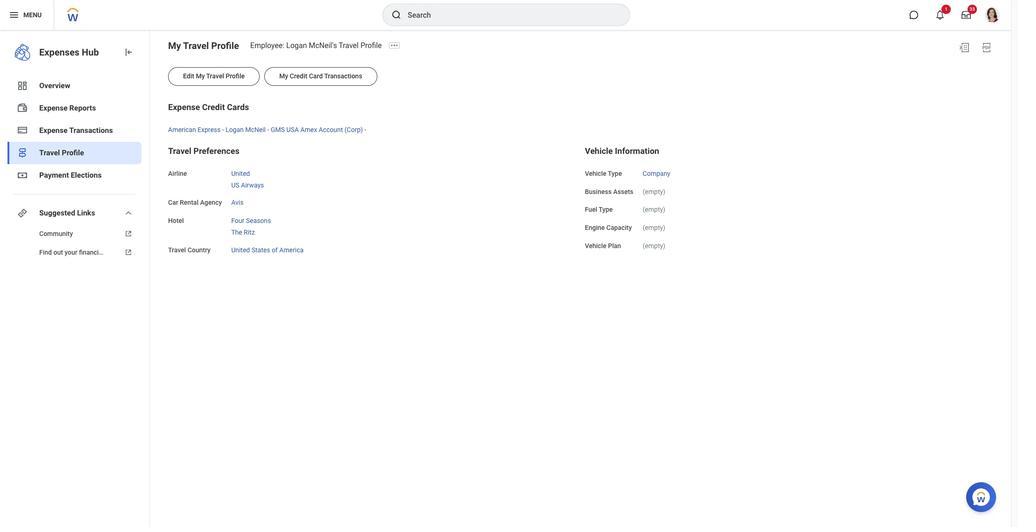 Task type: describe. For each thing, give the bounding box(es) containing it.
credit card image
[[17, 125, 28, 136]]

hotel
[[168, 217, 184, 225]]

2 - from the left
[[267, 126, 269, 134]]

my credit card transactions button
[[264, 67, 377, 86]]

hub
[[82, 47, 99, 58]]

justify image
[[8, 9, 20, 21]]

ext link image for community
[[123, 229, 134, 239]]

(empty) for vehicle plan
[[643, 242, 666, 250]]

employee:
[[250, 41, 285, 50]]

find out your financial well-being
[[39, 249, 136, 256]]

travel up edit
[[183, 40, 209, 51]]

country
[[188, 246, 211, 254]]

(corp)
[[345, 126, 363, 134]]

timeline milestone image
[[17, 148, 28, 159]]

gms
[[271, 126, 285, 134]]

travel inside navigation pane region
[[39, 149, 60, 157]]

my travel profile
[[168, 40, 239, 51]]

credit for expense
[[202, 102, 225, 112]]

travel country
[[168, 246, 211, 254]]

expense credit cards button
[[168, 102, 249, 112]]

(empty) for engine capacity
[[643, 224, 666, 232]]

vehicle for vehicle type
[[585, 170, 607, 177]]

edit my travel profile
[[183, 72, 245, 80]]

employee: logan mcneil's travel profile
[[250, 41, 382, 50]]

vehicle information button
[[585, 146, 659, 156]]

my credit card transactions
[[279, 72, 362, 80]]

vehicle information group
[[585, 146, 993, 251]]

being
[[119, 249, 136, 256]]

suggested links element
[[7, 225, 142, 262]]

travel profile
[[39, 149, 84, 157]]

company link
[[643, 168, 671, 177]]

payment
[[39, 171, 69, 180]]

the ritz link
[[231, 227, 255, 236]]

chevron down small image
[[123, 208, 134, 219]]

financial
[[79, 249, 104, 256]]

search image
[[391, 9, 402, 21]]

community
[[39, 230, 73, 238]]

menu button
[[0, 0, 54, 30]]

agency
[[200, 199, 222, 207]]

expense for expense credit cards
[[168, 102, 200, 112]]

payment elections
[[39, 171, 102, 180]]

seasons
[[246, 217, 271, 225]]

us airways link
[[231, 180, 264, 189]]

travel preferences
[[168, 146, 239, 156]]

four seasons
[[231, 217, 271, 225]]

mcneil
[[245, 126, 266, 134]]

card
[[309, 72, 323, 80]]

avis
[[231, 199, 244, 207]]

account
[[319, 126, 343, 134]]

america
[[279, 246, 304, 254]]

car
[[168, 199, 178, 207]]

plan
[[608, 242, 621, 250]]

of
[[272, 246, 278, 254]]

usa
[[287, 126, 299, 134]]

vehicle plan
[[585, 242, 621, 250]]

expense reports link
[[7, 97, 142, 120]]

task pay image
[[17, 103, 28, 114]]

travel down american
[[168, 146, 191, 156]]

overview
[[39, 81, 70, 90]]

view printable version (pdf) image
[[981, 42, 993, 53]]

travel preferences group
[[168, 146, 576, 255]]

notifications large image
[[936, 10, 945, 20]]

vehicle information
[[585, 146, 659, 156]]

mcneil's
[[309, 41, 337, 50]]

engine
[[585, 224, 605, 232]]

well-
[[106, 249, 119, 256]]

1
[[945, 7, 948, 12]]

expense transactions link
[[7, 120, 142, 142]]

payment elections link
[[7, 164, 142, 187]]

find out your financial well-being link
[[7, 243, 142, 262]]

overview link
[[7, 75, 142, 97]]

amex
[[301, 126, 317, 134]]

vehicle for vehicle plan
[[585, 242, 607, 250]]

logan inside "link"
[[226, 126, 244, 134]]

link image
[[17, 208, 28, 219]]

united link
[[231, 168, 250, 177]]

business
[[585, 188, 612, 195]]

33
[[970, 7, 975, 12]]

expenses
[[39, 47, 79, 58]]

airways
[[241, 181, 264, 189]]

business assets
[[585, 188, 634, 195]]

the
[[231, 229, 242, 236]]

united for united link
[[231, 170, 250, 177]]

Search Workday  search field
[[408, 5, 611, 25]]

four
[[231, 217, 244, 225]]

capacity
[[607, 224, 632, 232]]

inbox large image
[[962, 10, 971, 20]]

fuel
[[585, 206, 597, 214]]

transactions inside the expense transactions link
[[69, 126, 113, 135]]

car rental agency
[[168, 199, 222, 207]]



Task type: vqa. For each thing, say whether or not it's contained in the screenshot.
USA
yes



Task type: locate. For each thing, give the bounding box(es) containing it.
dollar image
[[17, 170, 28, 181]]

(empty)
[[643, 188, 666, 195], [643, 206, 666, 214], [643, 224, 666, 232], [643, 242, 666, 250]]

employee: logan mcneil's travel profile element
[[250, 41, 388, 50]]

transactions inside my credit card transactions button
[[324, 72, 362, 80]]

1 horizontal spatial transactions
[[324, 72, 362, 80]]

0 vertical spatial ext link image
[[123, 229, 134, 239]]

american
[[168, 126, 196, 134]]

expenses hub
[[39, 47, 99, 58]]

expense inside "expense credit cards" group
[[168, 102, 200, 112]]

reports
[[69, 104, 96, 113]]

expense down the overview
[[39, 104, 68, 113]]

vehicle for vehicle information
[[585, 146, 613, 156]]

- right the express
[[222, 126, 224, 134]]

0 horizontal spatial transactions
[[69, 126, 113, 135]]

united inside items selected list
[[231, 170, 250, 177]]

1 vertical spatial items selected list
[[231, 215, 286, 237]]

profile inside navigation pane region
[[62, 149, 84, 157]]

export to excel image
[[959, 42, 970, 53]]

travel left country
[[168, 246, 186, 254]]

items selected list containing united
[[231, 168, 279, 190]]

type for vehicle type
[[608, 170, 622, 177]]

0 horizontal spatial credit
[[202, 102, 225, 112]]

navigation pane region
[[0, 30, 149, 528]]

1 vertical spatial transactions
[[69, 126, 113, 135]]

suggested links
[[39, 209, 95, 218]]

elections
[[71, 171, 102, 180]]

0 vertical spatial united
[[231, 170, 250, 177]]

my right edit
[[196, 72, 205, 80]]

expense up the travel profile
[[39, 126, 68, 135]]

expense up american
[[168, 102, 200, 112]]

my for my credit card transactions
[[279, 72, 288, 80]]

credit for my
[[290, 72, 307, 80]]

cards
[[227, 102, 249, 112]]

vehicle down engine
[[585, 242, 607, 250]]

united
[[231, 170, 250, 177], [231, 246, 250, 254]]

0 horizontal spatial logan
[[226, 126, 244, 134]]

american express - logan mcneil - gms usa amex account (corp) - link
[[168, 124, 366, 134]]

ext link image up being
[[123, 229, 134, 239]]

1 (empty) from the top
[[643, 188, 666, 195]]

information
[[615, 146, 659, 156]]

- right (corp)
[[365, 126, 366, 134]]

express
[[198, 126, 221, 134]]

expense
[[168, 102, 200, 112], [39, 104, 68, 113], [39, 126, 68, 135]]

1 united from the top
[[231, 170, 250, 177]]

my right transformation import image
[[168, 40, 181, 51]]

travel right the mcneil's on the left of page
[[339, 41, 359, 50]]

ext link image right well-
[[123, 248, 134, 257]]

vehicle up 'vehicle type'
[[585, 146, 613, 156]]

0 vertical spatial logan
[[286, 41, 307, 50]]

edit
[[183, 72, 194, 80]]

2 vertical spatial vehicle
[[585, 242, 607, 250]]

0 horizontal spatial -
[[222, 126, 224, 134]]

credit
[[290, 72, 307, 80], [202, 102, 225, 112]]

travel
[[183, 40, 209, 51], [339, 41, 359, 50], [206, 72, 224, 80], [168, 146, 191, 156], [39, 149, 60, 157], [168, 246, 186, 254]]

1 vertical spatial ext link image
[[123, 248, 134, 257]]

edit my travel profile button
[[168, 67, 260, 86]]

ext link image inside find out your financial well-being link
[[123, 248, 134, 257]]

ext link image
[[123, 229, 134, 239], [123, 248, 134, 257]]

us
[[231, 181, 239, 189]]

2 united from the top
[[231, 246, 250, 254]]

3 (empty) from the top
[[643, 224, 666, 232]]

3 vehicle from the top
[[585, 242, 607, 250]]

company
[[643, 170, 671, 177]]

vehicle type
[[585, 170, 622, 177]]

1 vertical spatial vehicle
[[585, 170, 607, 177]]

1 vertical spatial logan
[[226, 126, 244, 134]]

my
[[168, 40, 181, 51], [196, 72, 205, 80], [279, 72, 288, 80]]

vehicle up business
[[585, 170, 607, 177]]

us airways
[[231, 181, 264, 189]]

states
[[252, 246, 270, 254]]

items selected list
[[231, 168, 279, 190], [231, 215, 286, 237]]

travel profile link
[[7, 142, 142, 164]]

1 items selected list from the top
[[231, 168, 279, 190]]

1 vertical spatial credit
[[202, 102, 225, 112]]

menu
[[23, 11, 42, 19]]

engine capacity
[[585, 224, 632, 232]]

type for fuel type
[[599, 206, 613, 214]]

items selected list for airline
[[231, 168, 279, 190]]

ritz
[[244, 229, 255, 236]]

united down the ritz at the left top of page
[[231, 246, 250, 254]]

workday assistant region
[[967, 479, 1000, 513]]

my left card on the left
[[279, 72, 288, 80]]

expense inside expense reports link
[[39, 104, 68, 113]]

1 horizontal spatial -
[[267, 126, 269, 134]]

items selected list containing four seasons
[[231, 215, 286, 237]]

profile
[[211, 40, 239, 51], [361, 41, 382, 50], [226, 72, 245, 80], [62, 149, 84, 157]]

1 ext link image from the top
[[123, 229, 134, 239]]

united for united states of america
[[231, 246, 250, 254]]

united up us
[[231, 170, 250, 177]]

4 (empty) from the top
[[643, 242, 666, 250]]

preferences
[[194, 146, 239, 156]]

0 vertical spatial transactions
[[324, 72, 362, 80]]

- left the gms
[[267, 126, 269, 134]]

profile inside button
[[226, 72, 245, 80]]

1 - from the left
[[222, 126, 224, 134]]

0 vertical spatial credit
[[290, 72, 307, 80]]

type right fuel
[[599, 206, 613, 214]]

-
[[222, 126, 224, 134], [267, 126, 269, 134], [365, 126, 366, 134]]

2 vehicle from the top
[[585, 170, 607, 177]]

credit up the express
[[202, 102, 225, 112]]

0 vertical spatial vehicle
[[585, 146, 613, 156]]

travel inside button
[[206, 72, 224, 80]]

1 horizontal spatial my
[[196, 72, 205, 80]]

1 button
[[930, 5, 951, 25]]

ext link image for find out your financial well-being
[[123, 248, 134, 257]]

2 ext link image from the top
[[123, 248, 134, 257]]

0 vertical spatial type
[[608, 170, 622, 177]]

fuel type
[[585, 206, 613, 214]]

my for my travel profile
[[168, 40, 181, 51]]

1 vertical spatial type
[[599, 206, 613, 214]]

credit left card on the left
[[290, 72, 307, 80]]

credit inside button
[[290, 72, 307, 80]]

community link
[[7, 225, 142, 243]]

1 vertical spatial united
[[231, 246, 250, 254]]

travel up the payment
[[39, 149, 60, 157]]

dashboard image
[[17, 80, 28, 92]]

1 vehicle from the top
[[585, 146, 613, 156]]

0 horizontal spatial my
[[168, 40, 181, 51]]

expense for expense reports
[[39, 104, 68, 113]]

expense credit cards
[[168, 102, 249, 112]]

expense for expense transactions
[[39, 126, 68, 135]]

items selected list for hotel
[[231, 215, 286, 237]]

1 horizontal spatial credit
[[290, 72, 307, 80]]

3 - from the left
[[365, 126, 366, 134]]

find
[[39, 249, 52, 256]]

transactions right card on the left
[[324, 72, 362, 80]]

expense credit cards group
[[168, 102, 993, 134]]

profile logan mcneil image
[[985, 7, 1000, 24]]

transactions down the reports
[[69, 126, 113, 135]]

logan left mcneil
[[226, 126, 244, 134]]

four seasons link
[[231, 215, 271, 225]]

avis link
[[231, 197, 244, 207]]

the ritz
[[231, 229, 255, 236]]

out
[[53, 249, 63, 256]]

united states of america link
[[231, 245, 304, 254]]

rental
[[180, 199, 199, 207]]

expense reports
[[39, 104, 96, 113]]

vehicle
[[585, 146, 613, 156], [585, 170, 607, 177], [585, 242, 607, 250]]

ext link image inside community link
[[123, 229, 134, 239]]

logan left the mcneil's on the left of page
[[286, 41, 307, 50]]

(empty) for fuel type
[[643, 206, 666, 214]]

travel right edit
[[206, 72, 224, 80]]

travel preferences button
[[168, 146, 239, 156]]

links
[[77, 209, 95, 218]]

transactions
[[324, 72, 362, 80], [69, 126, 113, 135]]

2 items selected list from the top
[[231, 215, 286, 237]]

33 button
[[956, 5, 977, 25]]

suggested links button
[[7, 202, 142, 225]]

suggested
[[39, 209, 75, 218]]

expenses hub element
[[39, 46, 115, 59]]

0 vertical spatial items selected list
[[231, 168, 279, 190]]

united states of america
[[231, 246, 304, 254]]

assets
[[613, 188, 634, 195]]

2 (empty) from the top
[[643, 206, 666, 214]]

american express - logan mcneil - gms usa amex account (corp) -
[[168, 126, 366, 134]]

expense transactions
[[39, 126, 113, 135]]

2 horizontal spatial -
[[365, 126, 366, 134]]

credit inside group
[[202, 102, 225, 112]]

your
[[65, 249, 77, 256]]

1 horizontal spatial logan
[[286, 41, 307, 50]]

2 horizontal spatial my
[[279, 72, 288, 80]]

type up "business assets"
[[608, 170, 622, 177]]

(empty) for business assets
[[643, 188, 666, 195]]

transformation import image
[[123, 47, 134, 58]]



